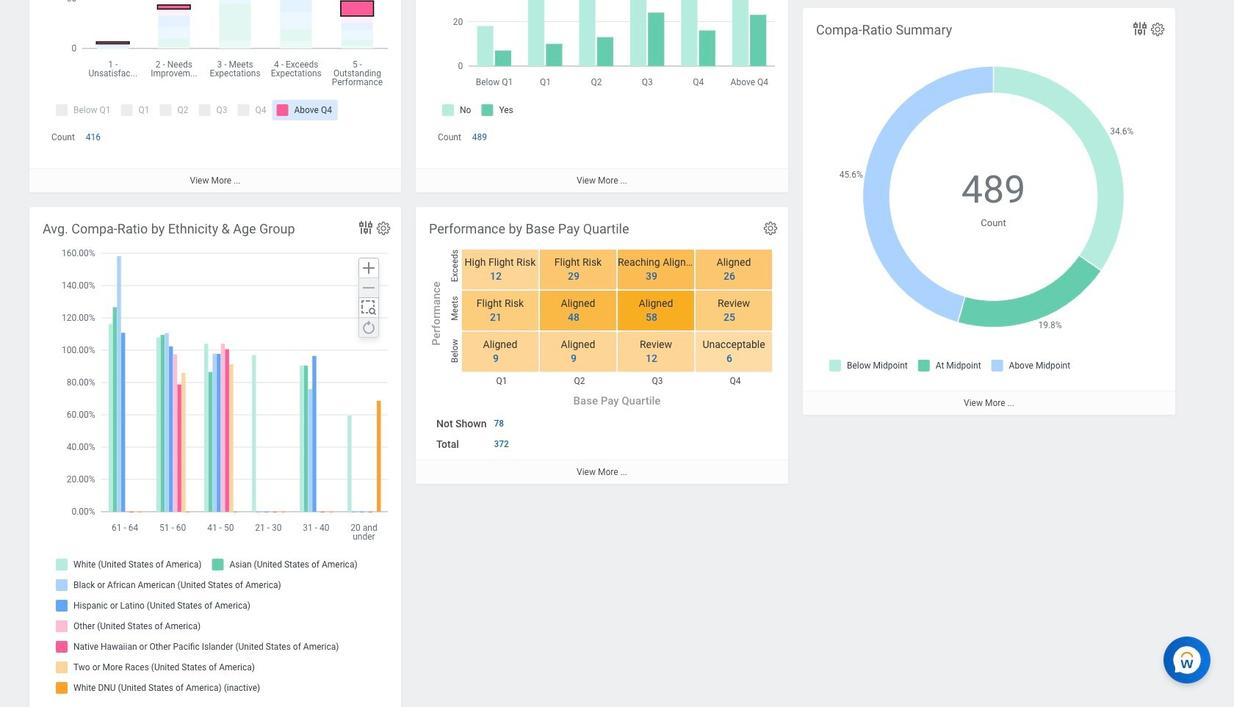 Task type: vqa. For each thing, say whether or not it's contained in the screenshot.
TOOLTIP
no



Task type: locate. For each thing, give the bounding box(es) containing it.
drag zoom image
[[360, 299, 378, 317]]

are we paying for performance? element
[[29, 0, 401, 193]]

configure and view chart data image
[[1132, 20, 1149, 37], [357, 219, 375, 237]]

configure and view chart data image left the configure avg. compa-ratio by ethnicity & age group image
[[357, 219, 375, 237]]

1 horizontal spatial configure and view chart data image
[[1132, 20, 1149, 37]]

are we paying for potential? element
[[416, 0, 788, 193]]

0 horizontal spatial configure and view chart data image
[[357, 219, 375, 237]]

avg. compa-ratio by ethnicity & age group element
[[29, 207, 401, 708]]

configure and view chart data image inside the compa-ratio summary element
[[1132, 20, 1149, 37]]

zoom out image
[[360, 279, 378, 297]]

1 vertical spatial configure and view chart data image
[[357, 219, 375, 237]]

configure and view chart data image left configure compa-ratio summary image
[[1132, 20, 1149, 37]]

0 vertical spatial configure and view chart data image
[[1132, 20, 1149, 37]]

configure avg. compa-ratio by ethnicity & age group image
[[375, 220, 392, 237]]



Task type: describe. For each thing, give the bounding box(es) containing it.
configure compa-ratio summary image
[[1150, 21, 1166, 37]]

zoom in image
[[360, 259, 378, 277]]

compa-ratio summary element
[[803, 8, 1176, 415]]

configure and view chart data image for configure compa-ratio summary image
[[1132, 20, 1149, 37]]

reset image
[[360, 319, 378, 337]]

performance by base pay quartile element
[[416, 207, 788, 484]]

configure and view chart data image for the configure avg. compa-ratio by ethnicity & age group image
[[357, 219, 375, 237]]



